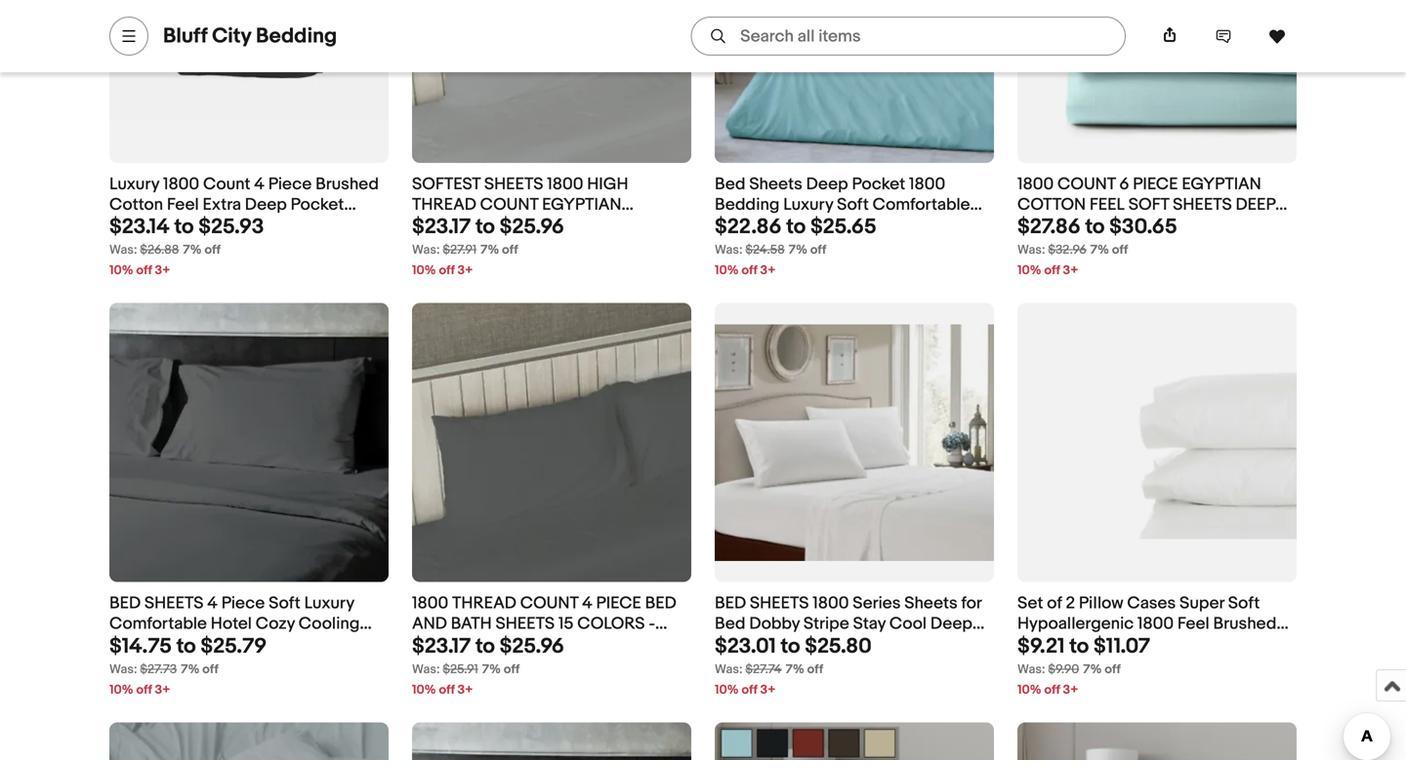 Task type: vqa. For each thing, say whether or not it's contained in the screenshot.


Task type: describe. For each thing, give the bounding box(es) containing it.
sheets inside bed sheets 1800 series sheets for bed dobby stripe stay cool deep pockets soft
[[750, 594, 809, 614]]

bath
[[451, 614, 492, 635]]

1800 thread count 4 piece bed and bath sheets 15 colors - egyptian cotton feel  : quick view image
[[412, 303, 691, 583]]

to for bed sheets 1800 series sheets for bed dobby stripe stay cool deep pockets soft
[[781, 634, 800, 659]]

7% for luxury 1800 count 4 piece brushed cotton feel extra deep pocket sheets for bed
[[183, 243, 202, 258]]

luxury 1800 count 4 piece brushed cotton feel extra deep pocket sheets for bed : quick view image
[[109, 0, 389, 120]]

off down $27.74
[[742, 683, 758, 698]]

7% inside $23.17 to $25.96 was: $27.91 7% off 10% off 3+
[[481, 243, 499, 258]]

pocket inside luxury 1800 count 4 piece brushed cotton feel extra deep pocket sheets for bed
[[291, 195, 344, 215]]

softest sheets 1800 high thread count egyptian cotton feel cool set deep pockets : quick view image
[[412, 0, 691, 163]]

10% for bed sheets deep pocket 1800 bedding luxury soft comfortable fade cozy bed sheet
[[715, 263, 739, 279]]

soft
[[1129, 195, 1169, 215]]

colors
[[577, 614, 645, 635]]

$23.01
[[715, 634, 776, 659]]

3+ for 1800 thread count 4 piece bed and bath sheets 15 colors - egyptian cotton feel
[[458, 683, 473, 698]]

extra
[[203, 195, 241, 215]]

$25.65
[[811, 215, 877, 240]]

4 inside the 1800 count 6 piece egyptian cotton feel soft sheets deep pockets 4 pillowcases
[[1097, 215, 1107, 236]]

of
[[1047, 594, 1062, 614]]

$22.86
[[715, 215, 782, 240]]

soft inside bed sheets 1800 series sheets for bed dobby stripe stay cool deep pockets soft
[[781, 635, 812, 655]]

to for 1800 count 6 piece egyptian cotton feel soft sheets deep pockets 4 pillowcases
[[1085, 215, 1105, 240]]

bed sheets 1800 series sheets for bed dobby stripe stay cool deep pockets soft button
[[715, 594, 994, 655]]

$25.93
[[198, 215, 264, 240]]

egyptian
[[412, 635, 479, 655]]

comfortable inside bed sheets deep pocket 1800 bedding luxury soft comfortable fade cozy bed sheet
[[873, 195, 970, 215]]

for
[[961, 594, 982, 614]]

3+ for 1800 count 6 piece egyptian cotton feel soft sheets deep pockets 4 pillowcases
[[1063, 263, 1079, 279]]

off down "$32.96"
[[1044, 263, 1060, 279]]

1800 inside bed sheets 1800 series sheets for bed dobby stripe stay cool deep pockets soft
[[813, 594, 849, 614]]

$25.91
[[443, 662, 478, 678]]

cozy inside bed sheets deep pocket 1800 bedding luxury soft comfortable fade cozy bed sheet
[[756, 215, 795, 236]]

saved seller bluffcitybedding image
[[1269, 27, 1286, 45]]

-
[[649, 614, 655, 635]]

pocket inside bed sheets deep pocket 1800 bedding luxury soft comfortable fade cozy bed sheet
[[852, 174, 905, 195]]

to for luxury 1800 count 4 piece brushed cotton feel extra deep pocket sheets for bed
[[174, 215, 194, 240]]

linens
[[144, 635, 193, 655]]

bed left the 'sheet'
[[799, 215, 829, 236]]

$9.90
[[1048, 662, 1079, 678]]

off down $26.88
[[136, 263, 152, 279]]

3+ for bed sheets 4 piece soft luxury comfortable hotel cozy cooling bed linens bedding
[[155, 683, 170, 698]]

1800 count 6 piece egyptian cotton feel soft sheets deep pockets 4 pillowcases : quick view image
[[1018, 0, 1297, 163]]

off down $24.58
[[742, 263, 758, 279]]

thread
[[452, 594, 516, 614]]

bed sheets 4 piece soft luxury comfortable hotel cozy cooling bed linens bedding
[[109, 594, 360, 655]]

Search all items field
[[691, 17, 1126, 56]]

bed sheets deep pocket 1800 bedding luxury soft comfortable fade cozy bed sheet button
[[715, 174, 994, 236]]

$14.75
[[109, 634, 172, 659]]

count
[[203, 174, 250, 195]]

bluff city bedding link
[[163, 23, 337, 49]]

$27.91
[[443, 243, 477, 258]]

was: for bed sheets 4 piece soft luxury comfortable hotel cozy cooling bed linens bedding
[[109, 662, 137, 678]]

off right the $27.91 in the left top of the page
[[502, 243, 518, 258]]

$14.75 to $25.79 was: $27.73 7% off 10% off 3+
[[109, 634, 267, 698]]

7% for 1800 thread count 4 piece bed and bath sheets 15 colors - egyptian cotton feel
[[482, 662, 501, 678]]

hypoallergenic
[[1018, 614, 1134, 635]]

$25.96 for $23.17 to $25.96 was: $25.91 7% off 10% off 3+
[[500, 634, 564, 659]]

off down $27.73
[[136, 683, 152, 698]]

bed for $14.75
[[109, 594, 141, 614]]

city
[[212, 23, 251, 49]]

was: for bed sheets deep pocket 1800 bedding luxury soft comfortable fade cozy bed sheet
[[715, 243, 743, 258]]

brushed inside luxury 1800 count 4 piece brushed cotton feel extra deep pocket sheets for bed
[[316, 174, 379, 195]]

$23.17 to $25.96 was: $25.91 7% off 10% off 3+
[[412, 634, 564, 698]]

cotton inside luxury 1800 count 4 piece brushed cotton feel extra deep pocket sheets for bed
[[109, 195, 163, 215]]

7% for bed sheets 1800 series sheets for bed dobby stripe stay cool deep pockets soft
[[786, 662, 805, 678]]

deep
[[1236, 195, 1275, 215]]

luxury inside bed sheets 4 piece soft luxury comfortable hotel cozy cooling bed linens bedding
[[304, 594, 354, 614]]

7% for bed sheets 4 piece soft luxury comfortable hotel cozy cooling bed linens bedding
[[181, 662, 200, 678]]

$11.07
[[1094, 634, 1150, 659]]

sheets inside "1800 thread count 4 piece bed and bath sheets 15 colors - egyptian cotton feel"
[[496, 614, 555, 635]]

10% for 1800 count 6 piece egyptian cotton feel soft sheets deep pockets 4 pillowcases
[[1018, 263, 1042, 279]]

bed sheets 4 piece soft luxury comfortable hotel cozy cooling bed linens bedding : quick view image
[[109, 303, 389, 583]]

and
[[412, 614, 447, 635]]

set of 2 pillow cases super soft hypoallergenic 1800 feel brushed microfiber : quick view image
[[1018, 347, 1297, 539]]

was: inside $23.17 to $25.96 was: $27.91 7% off 10% off 3+
[[412, 243, 440, 258]]

$27.86
[[1018, 215, 1081, 240]]

$25.79
[[201, 634, 267, 659]]

bed sheets 1800 series sheets for bed dobby stripe stay cool deep pockets soft : quick view image
[[715, 325, 994, 561]]

deep inside luxury 1800 count 4 piece brushed cotton feel extra deep pocket sheets for bed
[[245, 195, 287, 215]]

bed sheets 4 piece soft luxury comfortable hotel cozy cooling bed linens bedding button
[[109, 594, 389, 655]]

pockets
[[1018, 215, 1093, 236]]

count inside "1800 thread count 4 piece bed and bath sheets 15 colors - egyptian cotton feel"
[[520, 594, 578, 614]]

6
[[1120, 174, 1129, 195]]

4 inside luxury 1800 count 4 piece brushed cotton feel extra deep pocket sheets for bed
[[254, 174, 265, 195]]

hotel
[[211, 614, 252, 635]]

10% inside $23.17 to $25.96 was: $27.91 7% off 10% off 3+
[[412, 263, 436, 279]]

bedding inside bed sheets 4 piece soft luxury comfortable hotel cozy cooling bed linens bedding
[[196, 635, 261, 655]]

1800 inside the 1800 count 6 piece egyptian cotton feel soft sheets deep pockets 4 pillowcases
[[1018, 174, 1054, 195]]

pillowcases
[[1111, 215, 1221, 236]]

$27.86 to $30.65 was: $32.96 7% off 10% off 3+
[[1018, 215, 1177, 279]]

was: for 1800 count 6 piece egyptian cotton feel soft sheets deep pockets 4 pillowcases
[[1018, 243, 1045, 258]]

stripe
[[804, 614, 849, 635]]

cool
[[890, 614, 927, 635]]

sheet
[[833, 215, 878, 236]]

1800 thread count 4 piece bed and bath sheets 15 colors - egyptian cotton feel
[[412, 594, 676, 655]]

$23.17 for $23.17 to $25.96 was: $27.91 7% off 10% off 3+
[[412, 215, 471, 240]]

was: for bed sheets 1800 series sheets for bed dobby stripe stay cool deep pockets soft
[[715, 662, 743, 678]]

15
[[559, 614, 574, 635]]

10% for bed sheets 4 piece soft luxury comfortable hotel cozy cooling bed linens bedding
[[109, 683, 133, 698]]

bed sheets 1800 series sheets for bed dobby stripe stay cool deep pockets soft
[[715, 594, 982, 655]]

$27.74
[[746, 662, 782, 678]]

feel
[[1090, 195, 1125, 215]]

set of 2 pillow cases super soft hypoallergenic 1800 feel brushed microfiber button
[[1018, 594, 1297, 655]]

king bed sheets egyptian comfort hotel luxury deep pocket bed sheet set 4 piece : quick view image
[[412, 723, 691, 761]]

3+ for bed sheets 1800 series sheets for bed dobby stripe stay cool deep pockets soft
[[760, 683, 776, 698]]

cases
[[1127, 594, 1176, 614]]

bluff city bedding
[[163, 23, 337, 49]]



Task type: locate. For each thing, give the bounding box(es) containing it.
deep inside bed sheets deep pocket 1800 bedding luxury soft comfortable fade cozy bed sheet
[[806, 174, 848, 195]]

1 vertical spatial $23.17
[[412, 634, 471, 659]]

4 up $25.79
[[207, 594, 218, 614]]

bed for $23.01
[[715, 594, 746, 614]]

bed inside luxury 1800 count 4 piece brushed cotton feel extra deep pocket sheets for bed
[[193, 215, 224, 236]]

bed sheets deep pocket 1800 bedding luxury soft comfortable fade cozy bed sheet : quick view image
[[715, 0, 994, 163]]

7% right $24.58
[[789, 243, 808, 258]]

off down $25.65
[[810, 243, 826, 258]]

0 horizontal spatial feel
[[167, 195, 199, 215]]

sheets inside bed sheets 4 piece soft luxury comfortable hotel cozy cooling bed linens bedding
[[144, 594, 204, 614]]

10%
[[109, 263, 133, 279], [412, 263, 436, 279], [715, 263, 739, 279], [1018, 263, 1042, 279], [109, 683, 133, 698], [412, 683, 436, 698], [715, 683, 739, 698], [1018, 683, 1042, 698]]

off down the $11.07
[[1105, 662, 1121, 678]]

off down $30.65
[[1112, 243, 1128, 258]]

sheets up 'pockets'
[[750, 594, 809, 614]]

0 horizontal spatial piece
[[221, 594, 265, 614]]

2
[[1066, 594, 1075, 614]]

bed inside bed sheets 4 piece soft luxury comfortable hotel cozy cooling bed linens bedding
[[109, 594, 141, 614]]

bed inside bed sheets 1800 series sheets for bed dobby stripe stay cool deep pockets soft
[[715, 594, 746, 614]]

0 horizontal spatial cozy
[[256, 614, 295, 635]]

7% inside '$27.86 to $30.65 was: $32.96 7% off 10% off 3+'
[[1091, 243, 1109, 258]]

feel inside luxury 1800 count 4 piece brushed cotton feel extra deep pocket sheets for bed
[[167, 195, 199, 215]]

feel inside set of 2 pillow cases super soft hypoallergenic 1800 feel brushed microfiber
[[1178, 614, 1210, 635]]

was: inside '$23.17 to $25.96 was: $25.91 7% off 10% off 3+'
[[412, 662, 440, 678]]

piece right the count
[[268, 174, 312, 195]]

7% right $27.73
[[181, 662, 200, 678]]

$23.17 inside '$23.17 to $25.96 was: $25.91 7% off 10% off 3+'
[[412, 634, 471, 659]]

$25.96
[[500, 215, 564, 240], [500, 634, 564, 659]]

10% for 1800 thread count 4 piece bed and bath sheets 15 colors - egyptian cotton feel
[[412, 683, 436, 698]]

was: down $23.01
[[715, 662, 743, 678]]

to for set of 2 pillow cases super soft hypoallergenic 1800 feel brushed microfiber
[[1070, 634, 1089, 659]]

3+ for set of 2 pillow cases super soft hypoallergenic 1800 feel brushed microfiber
[[1063, 683, 1079, 698]]

to inside $9.21 to $11.07 was: $9.90 7% off 10% off 3+
[[1070, 634, 1089, 659]]

1800 inside bed sheets deep pocket 1800 bedding luxury soft comfortable fade cozy bed sheet
[[909, 174, 946, 195]]

bed
[[715, 174, 746, 195], [193, 215, 224, 236], [799, 215, 829, 236], [715, 614, 746, 635], [109, 635, 140, 655]]

was: inside '$27.86 to $30.65 was: $32.96 7% off 10% off 3+'
[[1018, 243, 1045, 258]]

was: down $23.14
[[109, 243, 137, 258]]

4
[[254, 174, 265, 195], [1097, 215, 1107, 236], [207, 594, 218, 614], [582, 594, 593, 614]]

off down $25.79
[[202, 662, 218, 678]]

$27.73
[[140, 662, 177, 678]]

off right $25.91
[[504, 662, 520, 678]]

10% inside $23.01 to $25.80 was: $27.74 7% off 10% off 3+
[[715, 683, 739, 698]]

was: down $9.21
[[1018, 662, 1045, 678]]

0 vertical spatial piece
[[268, 174, 312, 195]]

2 horizontal spatial bed
[[715, 594, 746, 614]]

brushed inside set of 2 pillow cases super soft hypoallergenic 1800 feel brushed microfiber
[[1213, 614, 1277, 635]]

deep up $25.65
[[806, 174, 848, 195]]

1800 inside luxury 1800 count 4 piece brushed cotton feel extra deep pocket sheets for bed
[[163, 174, 199, 195]]

3+ inside $23.14 to $25.93 was: $26.88 7% off 10% off 3+
[[155, 263, 170, 279]]

3+ down $27.74
[[760, 683, 776, 698]]

egyptian
[[1182, 174, 1262, 195]]

to up $27.74
[[781, 634, 800, 659]]

0 horizontal spatial cotton
[[109, 195, 163, 215]]

$30.65
[[1110, 215, 1177, 240]]

10% for set of 2 pillow cases super soft hypoallergenic 1800 feel brushed microfiber
[[1018, 683, 1042, 698]]

2 bed from the left
[[645, 594, 676, 614]]

piece
[[268, 174, 312, 195], [221, 594, 265, 614]]

7% down for on the top of the page
[[183, 243, 202, 258]]

10% inside $23.14 to $25.93 was: $26.88 7% off 10% off 3+
[[109, 263, 133, 279]]

pockets
[[715, 635, 777, 655]]

7% right the $27.91 in the left top of the page
[[481, 243, 499, 258]]

$25.96 inside $23.17 to $25.96 was: $27.91 7% off 10% off 3+
[[500, 215, 564, 240]]

was: down 'fade' on the right
[[715, 243, 743, 258]]

$32.96
[[1048, 243, 1087, 258]]

7% inside $23.14 to $25.93 was: $26.88 7% off 10% off 3+
[[183, 243, 202, 258]]

1 horizontal spatial cozy
[[756, 215, 795, 236]]

1 vertical spatial cozy
[[256, 614, 295, 635]]

1 horizontal spatial feel
[[540, 635, 572, 655]]

to inside $22.86 to $25.65 was: $24.58 7% off 10% off 3+
[[786, 215, 806, 240]]

7% right $9.90
[[1083, 662, 1102, 678]]

bed inside "1800 thread count 4 piece bed and bath sheets 15 colors - egyptian cotton feel"
[[645, 594, 676, 614]]

3+ down "$32.96"
[[1063, 263, 1079, 279]]

3+ down $26.88
[[155, 263, 170, 279]]

0 vertical spatial bedding
[[256, 23, 337, 49]]

7% for 1800 count 6 piece egyptian cotton feel soft sheets deep pockets 4 pillowcases
[[1091, 243, 1109, 258]]

1 vertical spatial sheets
[[109, 215, 163, 236]]

sheets left deep
[[1173, 195, 1232, 215]]

off down $25.80
[[807, 662, 823, 678]]

cooling
[[299, 614, 360, 635]]

was: left the $27.91 in the left top of the page
[[412, 243, 440, 258]]

0 vertical spatial comfortable
[[873, 195, 970, 215]]

sheets left 15 in the left bottom of the page
[[496, 614, 555, 635]]

3+ down $25.91
[[458, 683, 473, 698]]

2 horizontal spatial deep
[[931, 614, 973, 635]]

piece left -
[[596, 594, 641, 614]]

4 right 15 in the left bottom of the page
[[582, 594, 593, 614]]

3+ inside $23.01 to $25.80 was: $27.74 7% off 10% off 3+
[[760, 683, 776, 698]]

$22.86 to $25.65 was: $24.58 7% off 10% off 3+
[[715, 215, 877, 279]]

deep right cool
[[931, 614, 973, 635]]

to for 1800 thread count 4 piece bed and bath sheets 15 colors - egyptian cotton feel
[[476, 634, 495, 659]]

7% inside '$23.17 to $25.96 was: $25.91 7% off 10% off 3+'
[[482, 662, 501, 678]]

3+ for bed sheets deep pocket 1800 bedding luxury soft comfortable fade cozy bed sheet
[[760, 263, 776, 279]]

to left $25.65
[[786, 215, 806, 240]]

cozy inside bed sheets 4 piece soft luxury comfortable hotel cozy cooling bed linens bedding
[[256, 614, 295, 635]]

luxury 1800 count 4 piece brushed cotton feel extra deep pocket sheets for bed button
[[109, 174, 389, 236]]

4 right the count
[[254, 174, 265, 195]]

feel right cases
[[1178, 614, 1210, 635]]

1 horizontal spatial deep
[[806, 174, 848, 195]]

feel inside "1800 thread count 4 piece bed and bath sheets 15 colors - egyptian cotton feel"
[[540, 635, 572, 655]]

1 $23.17 from the top
[[412, 215, 471, 240]]

1 vertical spatial bedding
[[715, 195, 780, 215]]

10% inside $14.75 to $25.79 was: $27.73 7% off 10% off 3+
[[109, 683, 133, 698]]

1 horizontal spatial count
[[1058, 174, 1116, 195]]

to inside $23.01 to $25.80 was: $27.74 7% off 10% off 3+
[[781, 634, 800, 659]]

0 horizontal spatial brushed
[[316, 174, 379, 195]]

bedding
[[256, 23, 337, 49], [715, 195, 780, 215], [196, 635, 261, 655]]

$23.14
[[109, 215, 170, 240]]

cozy right hotel
[[256, 614, 295, 635]]

count inside the 1800 count 6 piece egyptian cotton feel soft sheets deep pockets 4 pillowcases
[[1058, 174, 1116, 195]]

1800 count 6 piece egyptian cotton feel soft sheets deep pockets 4 pillowcases button
[[1018, 174, 1297, 236]]

1800
[[163, 174, 199, 195], [909, 174, 946, 195], [1018, 174, 1054, 195], [412, 594, 448, 614], [813, 594, 849, 614], [1138, 614, 1174, 635]]

2 $25.96 from the top
[[500, 634, 564, 659]]

deep inside bed sheets 1800 series sheets for bed dobby stripe stay cool deep pockets soft
[[931, 614, 973, 635]]

3+ inside $22.86 to $25.65 was: $24.58 7% off 10% off 3+
[[760, 263, 776, 279]]

1 horizontal spatial luxury
[[304, 594, 354, 614]]

1800 inside "1800 thread count 4 piece bed and bath sheets 15 colors - egyptian cotton feel"
[[412, 594, 448, 614]]

$23.17 up the $27.91 in the left top of the page
[[412, 215, 471, 240]]

0 vertical spatial cozy
[[756, 215, 795, 236]]

6 piece cypress linen cool 1800 count sheets for bed bamboo feel deep pockets : quick view image
[[109, 723, 389, 761]]

cotton
[[1018, 195, 1086, 215]]

to inside '$23.17 to $25.96 was: $25.91 7% off 10% off 3+'
[[476, 634, 495, 659]]

0 vertical spatial brushed
[[316, 174, 379, 195]]

set
[[1018, 594, 1043, 614]]

$9.21
[[1018, 634, 1065, 659]]

$23.17 for $23.17 to $25.96 was: $25.91 7% off 10% off 3+
[[412, 634, 471, 659]]

1800 thread count 4 piece bed and bath sheets 15 colors - egyptian cotton feel button
[[412, 594, 691, 655]]

was: inside $22.86 to $25.65 was: $24.58 7% off 10% off 3+
[[715, 243, 743, 258]]

count right thread at the left bottom of the page
[[520, 594, 578, 614]]

1 horizontal spatial piece
[[268, 174, 312, 195]]

7% for bed sheets deep pocket 1800 bedding luxury soft comfortable fade cozy bed sheet
[[789, 243, 808, 258]]

was: inside $14.75 to $25.79 was: $27.73 7% off 10% off 3+
[[109, 662, 137, 678]]

piece inside luxury 1800 count 4 piece brushed cotton feel extra deep pocket sheets for bed
[[268, 174, 312, 195]]

super
[[1180, 594, 1225, 614]]

luxury inside bed sheets deep pocket 1800 bedding luxury soft comfortable fade cozy bed sheet
[[783, 195, 833, 215]]

pocket up the 'sheet'
[[852, 174, 905, 195]]

3+ down $24.58
[[760, 263, 776, 279]]

deep
[[806, 174, 848, 195], [245, 195, 287, 215], [931, 614, 973, 635]]

2 $23.17 from the top
[[412, 634, 471, 659]]

0 horizontal spatial comfortable
[[109, 614, 207, 635]]

3+ down $27.73
[[155, 683, 170, 698]]

0 horizontal spatial sheets
[[109, 215, 163, 236]]

1 vertical spatial piece
[[221, 594, 265, 614]]

sheets inside bed sheets 1800 series sheets for bed dobby stripe stay cool deep pockets soft
[[905, 594, 958, 614]]

was: for set of 2 pillow cases super soft hypoallergenic 1800 feel brushed microfiber
[[1018, 662, 1045, 678]]

feel
[[167, 195, 199, 215], [1178, 614, 1210, 635], [540, 635, 572, 655]]

sheets inside bed sheets deep pocket 1800 bedding luxury soft comfortable fade cozy bed sheet
[[749, 174, 803, 195]]

1 horizontal spatial cotton
[[482, 635, 536, 655]]

was: down the egyptian
[[412, 662, 440, 678]]

4 inside "1800 thread count 4 piece bed and bath sheets 15 colors - egyptian cotton feel"
[[582, 594, 593, 614]]

$26.88
[[140, 243, 179, 258]]

1 bed from the left
[[109, 594, 141, 614]]

set of 2 pillow cases super soft hypoallergenic 1800 feel brushed microfiber
[[1018, 594, 1277, 655]]

piece right 6 at top
[[1133, 174, 1178, 195]]

10% inside $22.86 to $25.65 was: $24.58 7% off 10% off 3+
[[715, 263, 739, 279]]

brushed
[[316, 174, 379, 195], [1213, 614, 1277, 635]]

0 horizontal spatial pocket
[[291, 195, 344, 215]]

to up $27.73
[[176, 634, 196, 659]]

0 horizontal spatial luxury
[[109, 174, 159, 195]]

to up "$32.96"
[[1085, 215, 1105, 240]]

7% inside $9.21 to $11.07 was: $9.90 7% off 10% off 3+
[[1083, 662, 1102, 678]]

was: inside $9.21 to $11.07 was: $9.90 7% off 10% off 3+
[[1018, 662, 1045, 678]]

to inside '$27.86 to $30.65 was: $32.96 7% off 10% off 3+'
[[1085, 215, 1105, 240]]

sheets left for
[[905, 594, 958, 614]]

count left 6 at top
[[1058, 174, 1116, 195]]

piece inside "1800 thread count 4 piece bed and bath sheets 15 colors - egyptian cotton feel"
[[596, 594, 641, 614]]

2 horizontal spatial sheets
[[905, 594, 958, 614]]

$24.58
[[746, 243, 785, 258]]

1 horizontal spatial brushed
[[1213, 614, 1277, 635]]

1 $25.96 from the top
[[500, 215, 564, 240]]

1 horizontal spatial pocket
[[852, 174, 905, 195]]

$9.21 to $11.07 was: $9.90 7% off 10% off 3+
[[1018, 634, 1150, 698]]

to inside $14.75 to $25.79 was: $27.73 7% off 10% off 3+
[[176, 634, 196, 659]]

to for bed sheets deep pocket 1800 bedding luxury soft comfortable fade cozy bed sheet
[[786, 215, 806, 240]]

1 vertical spatial $25.96
[[500, 634, 564, 659]]

cotton inside "1800 thread count 4 piece bed and bath sheets 15 colors - egyptian cotton feel"
[[482, 635, 536, 655]]

off
[[205, 243, 221, 258], [502, 243, 518, 258], [810, 243, 826, 258], [1112, 243, 1128, 258], [136, 263, 152, 279], [439, 263, 455, 279], [742, 263, 758, 279], [1044, 263, 1060, 279], [202, 662, 218, 678], [504, 662, 520, 678], [807, 662, 823, 678], [1105, 662, 1121, 678], [136, 683, 152, 698], [439, 683, 455, 698], [742, 683, 758, 698], [1044, 683, 1060, 698]]

10% for luxury 1800 count 4 piece brushed cotton feel extra deep pocket sheets for bed
[[109, 263, 133, 279]]

3+ down $9.90
[[1063, 683, 1079, 698]]

sheets
[[1173, 195, 1232, 215], [144, 594, 204, 614], [750, 594, 809, 614], [496, 614, 555, 635]]

1 vertical spatial cotton
[[482, 635, 536, 655]]

0 vertical spatial $23.17
[[412, 215, 471, 240]]

$23.14 to $25.93 was: $26.88 7% off 10% off 3+
[[109, 215, 264, 279]]

sheets up $22.86 in the top of the page
[[749, 174, 803, 195]]

3+ inside $23.17 to $25.96 was: $27.91 7% off 10% off 3+
[[458, 263, 473, 279]]

3+ inside '$23.17 to $25.96 was: $25.91 7% off 10% off 3+'
[[458, 683, 473, 698]]

1800 count 6 piece egyptian cotton feel soft sheets deep pockets 4 pillowcases
[[1018, 174, 1275, 236]]

2 vertical spatial bedding
[[196, 635, 261, 655]]

0 horizontal spatial deep
[[245, 195, 287, 215]]

$23.17 inside $23.17 to $25.96 was: $27.91 7% off 10% off 3+
[[412, 215, 471, 240]]

piece inside the 1800 count 6 piece egyptian cotton feel soft sheets deep pockets 4 pillowcases
[[1133, 174, 1178, 195]]

0 vertical spatial $25.96
[[500, 215, 564, 240]]

to for bed sheets 4 piece soft luxury comfortable hotel cozy cooling bed linens bedding
[[176, 634, 196, 659]]

soft inside set of 2 pillow cases super soft hypoallergenic 1800 feel brushed microfiber
[[1228, 594, 1260, 614]]

deep right extra
[[245, 195, 287, 215]]

7% inside $14.75 to $25.79 was: $27.73 7% off 10% off 3+
[[181, 662, 200, 678]]

feel left colors
[[540, 635, 572, 655]]

deep pocket 1800 count 4 piece bed super soft sheet set most sizes cotton feel : quick view image
[[1018, 723, 1297, 761]]

dobby
[[749, 614, 800, 635]]

$23.17 to $25.96 was: $27.91 7% off 10% off 3+
[[412, 215, 564, 279]]

off down $9.90
[[1044, 683, 1060, 698]]

bed
[[109, 594, 141, 614], [645, 594, 676, 614], [715, 594, 746, 614]]

1 horizontal spatial piece
[[1133, 174, 1178, 195]]

series
[[853, 594, 901, 614]]

sheets
[[749, 174, 803, 195], [109, 215, 163, 236], [905, 594, 958, 614]]

10% inside $9.21 to $11.07 was: $9.90 7% off 10% off 3+
[[1018, 683, 1042, 698]]

was: for luxury 1800 count 4 piece brushed cotton feel extra deep pocket sheets for bed
[[109, 243, 137, 258]]

1 horizontal spatial sheets
[[749, 174, 803, 195]]

comfortable inside bed sheets 4 piece soft luxury comfortable hotel cozy cooling bed linens bedding
[[109, 614, 207, 635]]

sheets inside the 1800 count 6 piece egyptian cotton feel soft sheets deep pockets 4 pillowcases
[[1173, 195, 1232, 215]]

sheets inside luxury 1800 count 4 piece brushed cotton feel extra deep pocket sheets for bed
[[109, 215, 163, 236]]

2 vertical spatial sheets
[[905, 594, 958, 614]]

soft inside bed sheets 4 piece soft luxury comfortable hotel cozy cooling bed linens bedding
[[269, 594, 301, 614]]

1 vertical spatial comfortable
[[109, 614, 207, 635]]

$25.96 for $23.17 to $25.96 was: $27.91 7% off 10% off 3+
[[500, 215, 564, 240]]

bed right for on the top of the page
[[193, 215, 224, 236]]

bed right colors
[[645, 594, 676, 614]]

0 horizontal spatial bed
[[109, 594, 141, 614]]

7% for set of 2 pillow cases super soft hypoallergenic 1800 feel brushed microfiber
[[1083, 662, 1102, 678]]

4 left $30.65
[[1097, 215, 1107, 236]]

7% inside $23.01 to $25.80 was: $27.74 7% off 10% off 3+
[[786, 662, 805, 678]]

bedding inside bed sheets deep pocket 1800 bedding luxury soft comfortable fade cozy bed sheet
[[715, 195, 780, 215]]

pillow
[[1079, 594, 1124, 614]]

luxury 1800 count 4 piece brushed cotton feel extra deep pocket sheets for bed
[[109, 174, 379, 236]]

to up $9.90
[[1070, 634, 1089, 659]]

0 vertical spatial sheets
[[749, 174, 803, 195]]

$23.17 up $25.91
[[412, 634, 471, 659]]

10% inside '$27.86 to $30.65 was: $32.96 7% off 10% off 3+'
[[1018, 263, 1042, 279]]

to up $25.91
[[476, 634, 495, 659]]

count
[[1058, 174, 1116, 195], [520, 594, 578, 614]]

7% right "$32.96"
[[1091, 243, 1109, 258]]

$23.01 to $25.80 was: $27.74 7% off 10% off 3+
[[715, 634, 872, 698]]

off down $25.93
[[205, 243, 221, 258]]

bed left dobby
[[715, 614, 746, 635]]

off down $25.91
[[439, 683, 455, 698]]

fade
[[715, 215, 752, 236]]

0 horizontal spatial count
[[520, 594, 578, 614]]

7% right $25.91
[[482, 662, 501, 678]]

piece inside bed sheets 4 piece soft luxury comfortable hotel cozy cooling bed linens bedding
[[221, 594, 265, 614]]

7% right $27.74
[[786, 662, 805, 678]]

bed sheets egyptian cotton feel 1800 count bed sheet set deep pocket 4 piece  : quick view image
[[715, 723, 994, 761]]

0 horizontal spatial piece
[[596, 594, 641, 614]]

luxury
[[109, 174, 159, 195], [783, 195, 833, 215], [304, 594, 354, 614]]

bed sheets deep pocket 1800 bedding luxury soft comfortable fade cozy bed sheet
[[715, 174, 970, 236]]

to up $26.88
[[174, 215, 194, 240]]

bed up 'fade' on the right
[[715, 174, 746, 195]]

0 vertical spatial cotton
[[109, 195, 163, 215]]

feel left extra
[[167, 195, 199, 215]]

4 inside bed sheets 4 piece soft luxury comfortable hotel cozy cooling bed linens bedding
[[207, 594, 218, 614]]

3+ down the $27.91 in the left top of the page
[[458, 263, 473, 279]]

cozy
[[756, 215, 795, 236], [256, 614, 295, 635]]

10% inside '$23.17 to $25.96 was: $25.91 7% off 10% off 3+'
[[412, 683, 436, 698]]

$25.96 inside '$23.17 to $25.96 was: $25.91 7% off 10% off 3+'
[[500, 634, 564, 659]]

bed inside bed sheets 4 piece soft luxury comfortable hotel cozy cooling bed linens bedding
[[109, 635, 140, 655]]

cotton left for on the top of the page
[[109, 195, 163, 215]]

bluff
[[163, 23, 207, 49]]

3+ inside $9.21 to $11.07 was: $9.90 7% off 10% off 3+
[[1063, 683, 1079, 698]]

cotton down thread at the left bottom of the page
[[482, 635, 536, 655]]

0 vertical spatial count
[[1058, 174, 1116, 195]]

3+ inside $14.75 to $25.79 was: $27.73 7% off 10% off 3+
[[155, 683, 170, 698]]

1800 inside set of 2 pillow cases super soft hypoallergenic 1800 feel brushed microfiber
[[1138, 614, 1174, 635]]

was: down the $14.75
[[109, 662, 137, 678]]

1 vertical spatial count
[[520, 594, 578, 614]]

sheets up $26.88
[[109, 215, 163, 236]]

0 vertical spatial piece
[[1133, 174, 1178, 195]]

soft inside bed sheets deep pocket 1800 bedding luxury soft comfortable fade cozy bed sheet
[[837, 195, 869, 215]]

microfiber
[[1018, 635, 1097, 655]]

3+ for luxury 1800 count 4 piece brushed cotton feel extra deep pocket sheets for bed
[[155, 263, 170, 279]]

off down the $27.91 in the left top of the page
[[439, 263, 455, 279]]

7% inside $22.86 to $25.65 was: $24.58 7% off 10% off 3+
[[789, 243, 808, 258]]

1 vertical spatial piece
[[596, 594, 641, 614]]

stay
[[853, 614, 886, 635]]

bed up $27.73
[[109, 635, 140, 655]]

was: inside $23.01 to $25.80 was: $27.74 7% off 10% off 3+
[[715, 662, 743, 678]]

2 horizontal spatial feel
[[1178, 614, 1210, 635]]

1 vertical spatial brushed
[[1213, 614, 1277, 635]]

bed inside bed sheets 1800 series sheets for bed dobby stripe stay cool deep pockets soft
[[715, 614, 746, 635]]

cozy up $24.58
[[756, 215, 795, 236]]

pocket
[[852, 174, 905, 195], [291, 195, 344, 215]]

bed up 'pockets'
[[715, 594, 746, 614]]

luxury inside luxury 1800 count 4 piece brushed cotton feel extra deep pocket sheets for bed
[[109, 174, 159, 195]]

2 horizontal spatial luxury
[[783, 195, 833, 215]]

bed up the $14.75
[[109, 594, 141, 614]]

was:
[[109, 243, 137, 258], [412, 243, 440, 258], [715, 243, 743, 258], [1018, 243, 1045, 258], [109, 662, 137, 678], [412, 662, 440, 678], [715, 662, 743, 678], [1018, 662, 1045, 678]]

1 horizontal spatial comfortable
[[873, 195, 970, 215]]

sheets up the linens
[[144, 594, 204, 614]]

$25.80
[[805, 634, 872, 659]]

3+ inside '$27.86 to $30.65 was: $32.96 7% off 10% off 3+'
[[1063, 263, 1079, 279]]

comfortable
[[873, 195, 970, 215], [109, 614, 207, 635]]

$23.17
[[412, 215, 471, 240], [412, 634, 471, 659]]

to inside $23.17 to $25.96 was: $27.91 7% off 10% off 3+
[[476, 215, 495, 240]]

soft
[[837, 195, 869, 215], [269, 594, 301, 614], [1228, 594, 1260, 614], [781, 635, 812, 655]]

for
[[166, 215, 190, 236]]

to inside $23.14 to $25.93 was: $26.88 7% off 10% off 3+
[[174, 215, 194, 240]]

to
[[174, 215, 194, 240], [476, 215, 495, 240], [786, 215, 806, 240], [1085, 215, 1105, 240], [176, 634, 196, 659], [476, 634, 495, 659], [781, 634, 800, 659], [1070, 634, 1089, 659]]

was: down $27.86
[[1018, 243, 1045, 258]]

10% for bed sheets 1800 series sheets for bed dobby stripe stay cool deep pockets soft
[[715, 683, 739, 698]]

pocket right $25.93
[[291, 195, 344, 215]]

was: inside $23.14 to $25.93 was: $26.88 7% off 10% off 3+
[[109, 243, 137, 258]]

3 bed from the left
[[715, 594, 746, 614]]

1 horizontal spatial bed
[[645, 594, 676, 614]]

was: for 1800 thread count 4 piece bed and bath sheets 15 colors - egyptian cotton feel
[[412, 662, 440, 678]]

piece up $25.79
[[221, 594, 265, 614]]

to up the $27.91 in the left top of the page
[[476, 215, 495, 240]]

cotton
[[109, 195, 163, 215], [482, 635, 536, 655]]



